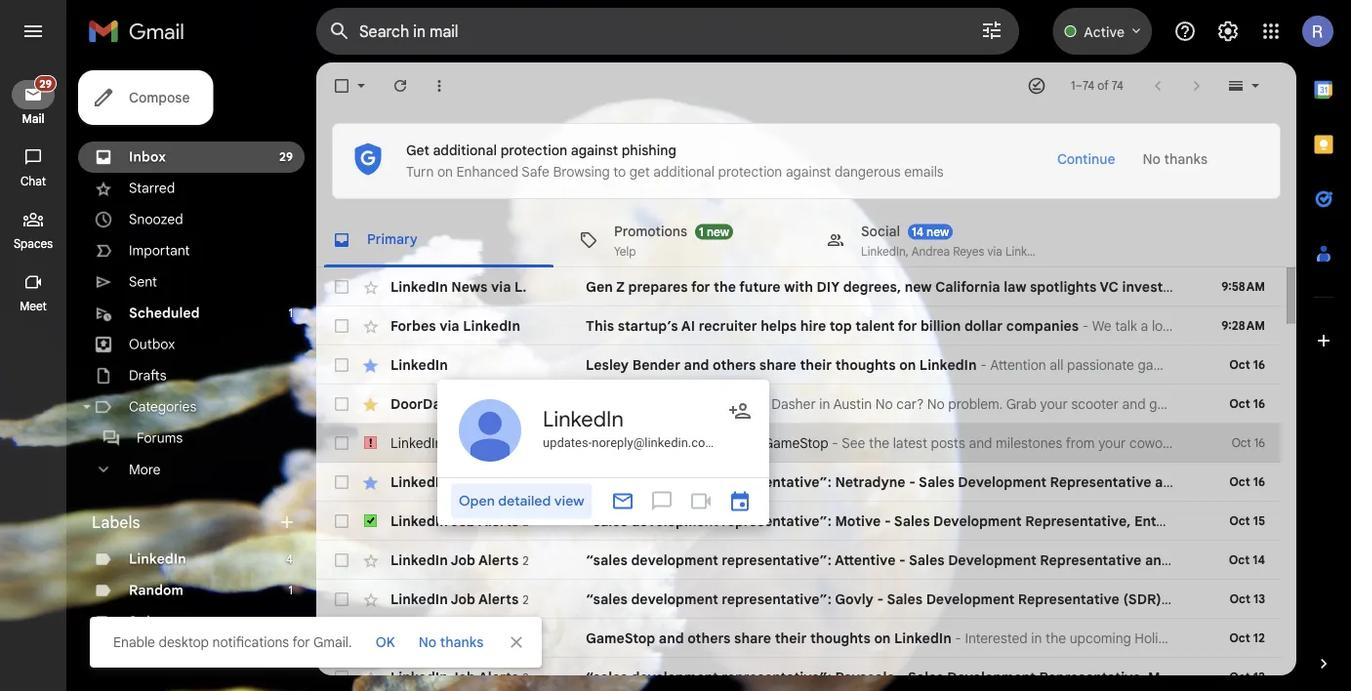 Task type: locate. For each thing, give the bounding box(es) containing it.
2 dasher from the left
[[771, 395, 816, 412]]

no thanks
[[1143, 151, 1208, 168], [419, 634, 484, 651]]

6 row from the top
[[316, 463, 1281, 502]]

26 ͏ from the left
[[1281, 434, 1285, 452]]

"sales development representative": netradyne - sales development representative and more
[[586, 474, 1218, 491]]

row down the gamestop and others share their thoughts on linkedin -
[[316, 658, 1290, 691]]

2 horizontal spatial for
[[898, 317, 917, 334]]

None checkbox
[[332, 316, 351, 336], [332, 355, 351, 375], [332, 394, 351, 414], [332, 433, 351, 453], [332, 551, 351, 570], [332, 668, 351, 687], [332, 316, 351, 336], [332, 355, 351, 375], [332, 394, 351, 414], [332, 433, 351, 453], [332, 551, 351, 570], [332, 668, 351, 687]]

0 horizontal spatial coworkers
[[680, 434, 744, 452]]

1 vertical spatial 14
[[1253, 553, 1265, 568]]

0 vertical spatial representative,
[[1025, 513, 1131, 530]]

1 horizontal spatial protection
[[718, 164, 782, 181]]

from right new
[[616, 434, 645, 452]]

a down 'lesley bender and others share their thoughts on linkedin -'
[[760, 395, 768, 412]]

0 horizontal spatial additional
[[433, 142, 497, 159]]

1
[[1071, 79, 1075, 93], [699, 225, 704, 239], [289, 306, 293, 321], [289, 583, 293, 598]]

dasher down bender
[[618, 395, 666, 412]]

2 for "sales development representative": motive - sales development representative, enterprise and more
[[523, 514, 529, 529]]

1 vertical spatial others
[[688, 630, 731, 647]]

1 horizontal spatial a
[[760, 395, 768, 412]]

oct 16 for lesley bender and others share their thoughts on linkedin -
[[1229, 358, 1265, 372]]

no right continue
[[1143, 151, 1161, 168]]

0 vertical spatial protection
[[500, 142, 567, 159]]

14 down 15
[[1253, 553, 1265, 568]]

1 vertical spatial top
[[830, 317, 852, 334]]

via right reyes
[[988, 244, 1002, 259]]

"sales development representative": govly - sales development representative (sdr) and more oct 13
[[586, 591, 1265, 608]]

no thanks button
[[1129, 142, 1221, 177]]

0 horizontal spatial top
[[830, 317, 852, 334]]

representative left (sdr) at the right bottom
[[1018, 591, 1120, 608]]

via right forbes
[[440, 317, 460, 334]]

1 vertical spatial share
[[734, 630, 771, 647]]

0 vertical spatial top
[[1329, 278, 1351, 295]]

2 ͏ from the left
[[1197, 434, 1201, 452]]

0 horizontal spatial thanks
[[440, 634, 484, 651]]

1 horizontal spatial 74
[[1112, 79, 1124, 93]]

development
[[631, 474, 718, 491], [631, 513, 718, 530], [631, 552, 718, 569], [631, 591, 718, 608], [631, 669, 718, 686]]

- up '"sales development representative": payscale - sales development representative, mid market and more'
[[955, 630, 961, 647]]

no
[[1143, 151, 1161, 168], [876, 395, 893, 412], [927, 395, 945, 412], [419, 634, 437, 651]]

2 for "sales development representative": govly - sales development representative (sdr) and more
[[523, 592, 529, 607]]

top right hire
[[830, 317, 852, 334]]

0 horizontal spatial the
[[714, 278, 736, 295]]

coworkers
[[680, 434, 744, 452], [1130, 434, 1194, 452]]

gmail image
[[88, 12, 194, 51]]

new for social
[[927, 225, 949, 239]]

1 from from the left
[[616, 434, 645, 452]]

row
[[316, 268, 1351, 307], [316, 307, 1281, 346], [316, 346, 1281, 385], [316, 385, 1310, 424], [316, 424, 1351, 463], [316, 463, 1281, 502], [316, 502, 1281, 541], [316, 541, 1281, 580], [316, 580, 1281, 619], [316, 619, 1281, 658], [316, 658, 1290, 691]]

oct for row containing doordash
[[1229, 397, 1250, 412]]

1 vertical spatial their
[[775, 630, 807, 647]]

more image
[[430, 76, 449, 96]]

get inside row
[[1149, 395, 1170, 412]]

4 row from the top
[[316, 385, 1310, 424]]

40 ͏ from the left
[[1330, 434, 1334, 452]]

1 representative": from the top
[[722, 474, 832, 491]]

outbox link
[[129, 336, 175, 353]]

2 linkedin job alerts 2 from the top
[[391, 512, 529, 529]]

5 2 from the top
[[523, 670, 529, 685]]

0 horizontal spatial austin
[[685, 395, 727, 412]]

9:58 am
[[1222, 280, 1265, 294]]

thanks inside the no thanks button
[[1164, 151, 1208, 168]]

2 horizontal spatial on
[[899, 356, 916, 373]]

1 74 of 74
[[1071, 79, 1124, 93]]

talent
[[856, 317, 895, 334]]

0 vertical spatial via
[[988, 244, 1002, 259]]

new down andrea
[[905, 278, 932, 295]]

5 linkedin job alerts 2 from the top
[[391, 669, 529, 686]]

row down govly
[[316, 619, 1281, 658]]

on
[[437, 164, 453, 181], [899, 356, 916, 373], [874, 630, 891, 647]]

development for netradyne
[[958, 474, 1047, 491]]

latest
[[893, 434, 927, 452]]

2 horizontal spatial your
[[1098, 434, 1126, 452]]

tab list
[[1297, 62, 1351, 621], [316, 213, 1297, 268]]

dasher down 'lesley bender and others share their thoughts on linkedin -'
[[771, 395, 816, 412]]

2 vertical spatial representative
[[1018, 591, 1120, 608]]

1 horizontal spatial coworkers
[[1130, 434, 1194, 452]]

0 vertical spatial 14
[[912, 225, 924, 239]]

oct right market
[[1229, 670, 1250, 685]]

"sales development representative": motive - sales development representative, enterprise and more
[[586, 513, 1270, 530]]

1 horizontal spatial thanks
[[1164, 151, 1208, 168]]

gen z prepares for the future with diy degrees, new california law spotlights vc investment diversity and more top 
[[586, 278, 1351, 295]]

2 job from the top
[[451, 512, 475, 529]]

1 horizontal spatial from
[[1066, 434, 1095, 452]]

thoughts down the talent in the top right of the page
[[835, 356, 896, 373]]

be up new
[[586, 395, 603, 412]]

new inside tab
[[927, 225, 949, 239]]

austin up see
[[833, 395, 872, 412]]

4 linkedin job alerts 2 from the top
[[391, 590, 529, 608]]

2 for "sales development representative": netradyne - sales development representative and more
[[523, 475, 529, 490]]

oct left sign
[[1229, 397, 1250, 412]]

0 vertical spatial get
[[630, 164, 650, 181]]

1 horizontal spatial 14
[[1253, 553, 1265, 568]]

5 development from the top
[[631, 669, 718, 686]]

meet heading
[[0, 299, 66, 314]]

1 horizontal spatial top
[[1329, 278, 1351, 295]]

0 vertical spatial representative
[[1050, 474, 1152, 491]]

1 horizontal spatial get
[[1149, 395, 1170, 412]]

main content
[[316, 62, 1351, 691]]

oct left 13
[[1230, 592, 1251, 607]]

coworkers left at
[[680, 434, 744, 452]]

16 for lesley bender and others share their thoughts on linkedin -
[[1253, 358, 1265, 372]]

oct down oct 15 at the bottom of the page
[[1229, 553, 1250, 568]]

42 ͏ from the left
[[1337, 434, 1341, 452]]

protection up 1 new
[[718, 164, 782, 181]]

tab list up with
[[316, 213, 1297, 268]]

important link
[[129, 242, 190, 259]]

oct 12 down 13
[[1229, 631, 1265, 646]]

oct down oct 14
[[1229, 631, 1250, 646]]

2 in from the left
[[819, 395, 830, 412]]

16 down 9:28 am
[[1253, 358, 1265, 372]]

74 left 'of'
[[1083, 79, 1095, 93]]

representative": inside the "sales development representative": motive - sales development representative, enterprise and more link
[[722, 513, 832, 530]]

1 inside promotions, one new message, tab
[[699, 225, 704, 239]]

(sdr)
[[1123, 591, 1162, 608]]

1 horizontal spatial dasher
[[771, 395, 816, 412]]

0 horizontal spatial dasher
[[618, 395, 666, 412]]

representative": for payscale
[[722, 669, 832, 686]]

5 representative": from the top
[[722, 669, 832, 686]]

33 ͏ from the left
[[1306, 434, 1309, 452]]

information card element
[[437, 380, 769, 525]]

1 "sales from the top
[[586, 474, 628, 491]]

3 alerts from the top
[[478, 551, 519, 568]]

no thanks for no thanks link
[[419, 634, 484, 651]]

1 horizontal spatial on
[[874, 630, 891, 647]]

a down lesley
[[607, 395, 615, 412]]

"sales inside the "sales development representative": motive - sales development representative, enterprise and more link
[[586, 513, 628, 530]]

0 horizontal spatial protection
[[500, 142, 567, 159]]

2 vertical spatial for
[[292, 634, 310, 651]]

oct for 5th row from the top
[[1232, 436, 1251, 451]]

a
[[607, 395, 615, 412], [760, 395, 768, 412]]

representative for "sales development representative": attentive - sales development representative and more
[[1040, 552, 1142, 569]]

19 ͏ from the left
[[1257, 434, 1260, 452]]

in
[[669, 395, 682, 412], [819, 395, 830, 412]]

5 job from the top
[[451, 669, 475, 686]]

5 alerts from the top
[[478, 669, 519, 686]]

1 horizontal spatial in
[[819, 395, 830, 412]]

14 inside tab
[[912, 225, 924, 239]]

row up the gamestop and others share their thoughts on linkedin -
[[316, 580, 1281, 619]]

categories link
[[129, 398, 197, 415]]

alerts for "sales development representative": attentive - sales development representative and more
[[478, 551, 519, 568]]

14 up andrea
[[912, 225, 924, 239]]

1 row from the top
[[316, 268, 1351, 307]]

problem.
[[948, 395, 1003, 412]]

"sales inside "sales development representative": attentive - sales development representative and more link
[[586, 552, 628, 569]]

sales down the "sales development representative": motive - sales development representative, enterprise and more link
[[909, 552, 945, 569]]

2 oct 12 from the top
[[1229, 670, 1265, 685]]

0 horizontal spatial against
[[571, 142, 618, 159]]

linkedin job alerts 2
[[391, 473, 529, 490], [391, 512, 529, 529], [391, 551, 529, 568], [391, 590, 529, 608], [391, 669, 529, 686]]

sales down "sales development representative": netradyne - sales development representative and more link
[[894, 513, 930, 530]]

oct 16 down 9:28 am
[[1229, 358, 1265, 372]]

job
[[451, 473, 475, 490], [451, 512, 475, 529], [451, 551, 475, 568], [451, 590, 475, 608], [451, 669, 475, 686]]

for inside alert
[[292, 634, 310, 651]]

car?
[[897, 395, 924, 412]]

mid
[[1148, 669, 1173, 686]]

1 vertical spatial oct 12
[[1229, 670, 1265, 685]]

2 vertical spatial on
[[874, 630, 891, 647]]

your
[[1040, 395, 1068, 412], [649, 434, 676, 452], [1098, 434, 1126, 452]]

1 vertical spatial gamestop
[[586, 630, 655, 647]]

linkedin news via l.
[[391, 278, 527, 295]]

1 2 from the top
[[523, 475, 529, 490]]

31 ͏ from the left
[[1299, 434, 1302, 452]]

austin down ai
[[685, 395, 727, 412]]

2 for "sales development representative": attentive - sales development representative and more
[[523, 553, 529, 568]]

the left the future
[[714, 278, 736, 295]]

1 job from the top
[[451, 473, 475, 490]]

row down with
[[316, 307, 1281, 346]]

row down 'lesley bender and others share their thoughts on linkedin -'
[[316, 385, 1310, 424]]

1 horizontal spatial your
[[1040, 395, 1068, 412]]

74 right 'of'
[[1112, 79, 1124, 93]]

for for the
[[691, 278, 710, 295]]

on up car?
[[899, 356, 916, 373]]

3 job from the top
[[451, 551, 475, 568]]

be up at
[[741, 395, 757, 412]]

against left dangerous
[[786, 164, 831, 181]]

1 horizontal spatial austin
[[833, 395, 872, 412]]

0 vertical spatial 12
[[1253, 631, 1265, 646]]

1 vertical spatial via
[[491, 278, 511, 295]]

0 horizontal spatial 29
[[39, 77, 52, 90]]

4 job from the top
[[451, 590, 475, 608]]

more right market
[[1256, 669, 1290, 686]]

top right the 9:58 am
[[1329, 278, 1351, 295]]

͏
[[1194, 434, 1197, 452], [1197, 434, 1201, 452], [1201, 434, 1204, 452], [1204, 434, 1208, 452], [1208, 434, 1211, 452], [1211, 434, 1215, 452], [1215, 434, 1218, 452], [1218, 434, 1222, 452], [1222, 434, 1225, 452], [1225, 434, 1229, 452], [1229, 434, 1232, 452], [1232, 434, 1236, 452], [1236, 434, 1239, 452], [1239, 434, 1243, 452], [1243, 434, 1246, 452], [1246, 434, 1250, 452], [1250, 434, 1253, 452], [1253, 434, 1257, 452], [1257, 434, 1260, 452], [1260, 434, 1264, 452], [1264, 434, 1267, 452], [1267, 434, 1271, 452], [1271, 434, 1274, 452], [1274, 434, 1278, 452], [1278, 434, 1281, 452], [1281, 434, 1285, 452], [1285, 434, 1288, 452], [1288, 434, 1292, 452], [1292, 434, 1295, 452], [1295, 434, 1299, 452], [1299, 434, 1302, 452], [1302, 434, 1306, 452], [1306, 434, 1309, 452], [1309, 434, 1313, 452], [1313, 434, 1316, 452], [1316, 434, 1320, 452], [1320, 434, 1323, 452], [1323, 434, 1327, 452], [1327, 434, 1330, 452], [1330, 434, 1334, 452], [1334, 434, 1337, 452], [1337, 434, 1341, 452], [1341, 434, 1344, 452], [1344, 434, 1348, 452], [1348, 434, 1351, 452]]

sent link
[[129, 273, 157, 290]]

california
[[935, 278, 1000, 295]]

15
[[1253, 514, 1265, 529]]

in down 'lesley bender and others share their thoughts on linkedin -'
[[819, 395, 830, 412]]

row up govly
[[316, 541, 1281, 580]]

35 ͏ from the left
[[1313, 434, 1316, 452]]

10 row from the top
[[316, 619, 1281, 658]]

oct down today.
[[1232, 436, 1251, 451]]

29 ͏ from the left
[[1292, 434, 1295, 452]]

23 ͏ from the left
[[1271, 434, 1274, 452]]

compose
[[129, 89, 190, 106]]

2 a from the left
[[760, 395, 768, 412]]

oct 16 down today.
[[1232, 436, 1265, 451]]

row down hire
[[316, 346, 1281, 385]]

new up andrea
[[927, 225, 949, 239]]

1 horizontal spatial additional
[[653, 164, 715, 181]]

8 ͏ from the left
[[1218, 434, 1222, 452]]

representative": inside "sales development representative": netradyne - sales development representative and more link
[[722, 474, 832, 491]]

0 horizontal spatial in
[[669, 395, 682, 412]]

1 vertical spatial no thanks
[[419, 634, 484, 651]]

representative down scooter
[[1050, 474, 1152, 491]]

16 left up
[[1253, 397, 1265, 412]]

29
[[39, 77, 52, 90], [279, 150, 293, 165]]

1 oct 12 from the top
[[1229, 631, 1265, 646]]

0 vertical spatial on
[[437, 164, 453, 181]]

representative":
[[722, 474, 832, 491], [722, 513, 832, 530], [722, 552, 832, 569], [722, 591, 832, 608], [722, 669, 832, 686]]

your right grab
[[1040, 395, 1068, 412]]

no thanks inside button
[[1143, 151, 1208, 168]]

Search in mail text field
[[359, 21, 926, 41]]

oct inside "sales development representative": govly - sales development representative (sdr) and more oct 13
[[1230, 592, 1251, 607]]

gmail.
[[313, 634, 352, 651]]

linkedin
[[1005, 244, 1050, 259], [391, 278, 448, 295], [463, 317, 520, 334], [391, 356, 448, 373], [919, 356, 977, 373], [391, 434, 443, 452], [391, 473, 448, 490], [391, 512, 448, 529], [129, 551, 186, 568], [391, 551, 448, 568], [391, 590, 448, 608], [391, 630, 448, 647], [894, 630, 952, 647], [391, 669, 448, 686]]

no inside alert
[[419, 634, 437, 651]]

scheduled link
[[129, 305, 200, 322]]

get
[[630, 164, 650, 181], [1149, 395, 1170, 412]]

row down at
[[316, 463, 1281, 502]]

alert containing enable desktop notifications for gmail.
[[31, 45, 1320, 668]]

chat
[[20, 174, 46, 189]]

representative": inside "sales development representative": attentive - sales development representative and more link
[[722, 552, 832, 569]]

on right turn
[[437, 164, 453, 181]]

social, 14 new messages, tab
[[810, 213, 1056, 268]]

1 horizontal spatial be
[[741, 395, 757, 412]]

32 ͏ from the left
[[1302, 434, 1306, 452]]

1 vertical spatial 29
[[279, 150, 293, 165]]

2
[[523, 475, 529, 490], [523, 514, 529, 529], [523, 553, 529, 568], [523, 592, 529, 607], [523, 670, 529, 685]]

representative": inside "sales development representative": payscale - sales development representative, mid market and more link
[[722, 669, 832, 686]]

thanks inside no thanks link
[[440, 634, 484, 651]]

alerts for "sales development representative": payscale - sales development representative, mid market and more
[[478, 669, 519, 686]]

yelp
[[614, 244, 636, 259]]

- right companies
[[1082, 317, 1089, 334]]

sales for netradyne
[[919, 474, 955, 491]]

gamestop
[[763, 434, 829, 452], [586, 630, 655, 647]]

1 horizontal spatial gamestop
[[763, 434, 829, 452]]

2 "sales from the top
[[586, 513, 628, 530]]

on up the 'payscale' in the right of the page
[[874, 630, 891, 647]]

dangerous
[[835, 164, 901, 181]]

thanks
[[1164, 151, 1208, 168], [440, 634, 484, 651]]

2 row from the top
[[316, 307, 1281, 346]]

from
[[616, 434, 645, 452], [1066, 434, 1095, 452]]

0 horizontal spatial from
[[616, 434, 645, 452]]

2 alerts from the top
[[478, 512, 519, 529]]

0 horizontal spatial on
[[437, 164, 453, 181]]

for right the talent in the top right of the page
[[898, 317, 917, 334]]

-
[[1082, 317, 1089, 334], [980, 356, 987, 373], [731, 395, 737, 412], [832, 434, 838, 452], [909, 474, 916, 491], [884, 513, 891, 530], [899, 552, 906, 569], [877, 591, 884, 608], [955, 630, 961, 647], [898, 669, 905, 686]]

0 horizontal spatial a
[[607, 395, 615, 412]]

0 vertical spatial 29
[[39, 77, 52, 90]]

linkedin link
[[129, 551, 186, 568]]

oct 16 right started
[[1229, 397, 1265, 412]]

representative": for netradyne
[[722, 474, 832, 491]]

1 horizontal spatial via
[[491, 278, 511, 295]]

alert
[[31, 45, 1320, 668]]

this
[[586, 317, 614, 334]]

1 linkedin job alerts 2 from the top
[[391, 473, 529, 490]]

linkedin job alerts 2 for "sales development representative": motive - sales development representative, enterprise and more
[[391, 512, 529, 529]]

netradyne
[[835, 474, 906, 491]]

main menu image
[[21, 20, 45, 43]]

get right to
[[630, 164, 650, 181]]

0 horizontal spatial 74
[[1083, 79, 1095, 93]]

0 vertical spatial thanks
[[1164, 151, 1208, 168]]

45 ͏ from the left
[[1348, 434, 1351, 452]]

starred link
[[129, 180, 175, 197]]

1 vertical spatial thanks
[[440, 634, 484, 651]]

0 horizontal spatial get
[[630, 164, 650, 181]]

1 vertical spatial the
[[869, 434, 890, 452]]

"sales inside "sales development representative": payscale - sales development representative, mid market and more link
[[586, 669, 628, 686]]

search in mail image
[[322, 14, 357, 49]]

2 horizontal spatial via
[[988, 244, 1002, 259]]

development for "sales development representative": attentive - sales development representative and more
[[631, 552, 718, 569]]

new inside tab
[[707, 225, 729, 239]]

12 right market
[[1253, 670, 1265, 685]]

oct up today.
[[1229, 358, 1250, 372]]

2 coworkers from the left
[[1130, 434, 1194, 452]]

navigation
[[0, 62, 68, 691]]

1 vertical spatial representative
[[1040, 552, 1142, 569]]

desktop
[[159, 634, 209, 651]]

0 vertical spatial no thanks
[[1143, 151, 1208, 168]]

the right see
[[869, 434, 890, 452]]

0 horizontal spatial be
[[586, 395, 603, 412]]

0 horizontal spatial for
[[292, 634, 310, 651]]

your right new
[[649, 434, 676, 452]]

representative, left the mid at the right bottom of page
[[1039, 669, 1145, 686]]

no right ok
[[419, 634, 437, 651]]

1 development from the top
[[631, 474, 718, 491]]

- down 'dollar'
[[980, 356, 987, 373]]

0 vertical spatial the
[[714, 278, 736, 295]]

3 ͏ from the left
[[1201, 434, 1204, 452]]

representative, for mid
[[1039, 669, 1145, 686]]

for left gmail.
[[292, 634, 310, 651]]

startup's
[[618, 317, 678, 334]]

None checkbox
[[332, 76, 351, 96], [332, 277, 351, 297], [332, 473, 351, 492], [332, 512, 351, 531], [332, 590, 351, 609], [332, 76, 351, 96], [332, 277, 351, 297], [332, 473, 351, 492], [332, 512, 351, 531], [332, 590, 351, 609]]

2 austin from the left
[[833, 395, 872, 412]]

4 representative": from the top
[[722, 591, 832, 608]]

more left 13
[[1194, 591, 1228, 608]]

"sales development representative": attentive - sales development representative and more
[[586, 552, 1208, 569]]

new right promotions
[[707, 225, 729, 239]]

sales right the 'payscale' in the right of the page
[[908, 669, 944, 686]]

0 vertical spatial thoughts
[[835, 356, 896, 373]]

1 horizontal spatial no thanks
[[1143, 151, 1208, 168]]

on for linkedin
[[874, 630, 891, 647]]

37 ͏ from the left
[[1320, 434, 1323, 452]]

4 development from the top
[[631, 591, 718, 608]]

your down scooter
[[1098, 434, 1126, 452]]

via left l.
[[491, 278, 511, 295]]

be
[[586, 395, 603, 412], [741, 395, 757, 412]]

sales for payscale
[[908, 669, 944, 686]]

this startup's ai recruiter helps hire top talent for billion dollar companies -
[[586, 317, 1092, 334]]

additional down the phishing
[[653, 164, 715, 181]]

more
[[1291, 278, 1325, 295], [1184, 474, 1218, 491], [1236, 513, 1270, 530], [1174, 552, 1208, 569], [1194, 591, 1228, 608], [1256, 669, 1290, 686]]

1 vertical spatial on
[[899, 356, 916, 373]]

stripe
[[129, 613, 166, 630]]

0 vertical spatial share
[[759, 356, 797, 373]]

thanks for the no thanks button
[[1164, 151, 1208, 168]]

0 vertical spatial oct 12
[[1229, 631, 1265, 646]]

z
[[616, 278, 625, 295]]

no right car?
[[927, 395, 945, 412]]

oct up oct 15 at the bottom of the page
[[1229, 475, 1250, 490]]

job for "sales development representative": netradyne - sales development representative and more
[[451, 473, 475, 490]]

additional up the enhanced
[[433, 142, 497, 159]]

2 2 from the top
[[523, 514, 529, 529]]

1 vertical spatial get
[[1149, 395, 1170, 412]]

0 horizontal spatial via
[[440, 317, 460, 334]]

via inside "social, 14 new messages," tab
[[988, 244, 1002, 259]]

4 2 from the top
[[523, 592, 529, 607]]

oct for sixth row from the top
[[1229, 475, 1250, 490]]

their
[[800, 356, 832, 373], [775, 630, 807, 647]]

row up attentive
[[316, 502, 1281, 541]]

lesley
[[586, 356, 629, 373]]

row up this startup's ai recruiter helps hire top talent for billion dollar companies -
[[316, 268, 1351, 307]]

1 horizontal spatial for
[[691, 278, 710, 295]]

16 down sign
[[1254, 436, 1265, 451]]

1 vertical spatial representative,
[[1039, 669, 1145, 686]]

1 alerts from the top
[[478, 473, 519, 490]]

1 vertical spatial 12
[[1253, 670, 1265, 685]]

thoughts down govly
[[810, 630, 871, 647]]

2 representative": from the top
[[722, 513, 832, 530]]

no thanks right ok
[[419, 634, 484, 651]]

3 "sales from the top
[[586, 552, 628, 569]]

against up browsing
[[571, 142, 618, 159]]

offline sync status image
[[1027, 76, 1047, 96]]

posts
[[931, 434, 965, 452]]

on inside get additional protection against phishing turn on enhanced safe browsing to get additional protection against dangerous emails
[[437, 164, 453, 181]]

2 development from the top
[[631, 513, 718, 530]]

3 development from the top
[[631, 552, 718, 569]]

oct 12 right market
[[1229, 670, 1265, 685]]

3 representative": from the top
[[722, 552, 832, 569]]

job for "sales development representative": payscale - sales development representative, mid market and more
[[451, 669, 475, 686]]

continue button
[[1044, 142, 1129, 177]]

0 horizontal spatial no thanks
[[419, 634, 484, 651]]

oct for tenth row from the top
[[1229, 631, 1250, 646]]

for up ai
[[691, 278, 710, 295]]

representative, left enterprise
[[1025, 513, 1131, 530]]

- right govly
[[877, 591, 884, 608]]

row containing doordash
[[316, 385, 1310, 424]]

share
[[759, 356, 797, 373], [734, 630, 771, 647]]

more right the 9:58 am
[[1291, 278, 1325, 295]]

settings image
[[1216, 20, 1240, 43]]

0 vertical spatial against
[[571, 142, 618, 159]]

inbox tip region
[[332, 123, 1281, 199]]

3 row from the top
[[316, 346, 1281, 385]]

oct left 15
[[1229, 514, 1250, 529]]

27 ͏ from the left
[[1285, 434, 1288, 452]]

0 vertical spatial for
[[691, 278, 710, 295]]

inbox
[[129, 148, 166, 165]]

0 horizontal spatial 14
[[912, 225, 924, 239]]

"sales inside "sales development representative": netradyne - sales development representative and more link
[[586, 474, 628, 491]]

degrees,
[[843, 278, 901, 295]]

9:28 am
[[1222, 319, 1265, 333]]

5 ͏ from the left
[[1208, 434, 1211, 452]]

3 linkedin job alerts 2 from the top
[[391, 551, 529, 568]]

more up oct 14
[[1236, 513, 1270, 530]]

representative for "sales development representative": govly - sales development representative (sdr) and more oct 13
[[1018, 591, 1120, 608]]

30 ͏ from the left
[[1295, 434, 1299, 452]]

1 horizontal spatial against
[[786, 164, 831, 181]]



Task type: vqa. For each thing, say whether or not it's contained in the screenshot.
–
no



Task type: describe. For each thing, give the bounding box(es) containing it.
oct 16 up oct 15 at the bottom of the page
[[1229, 475, 1265, 490]]

random link
[[129, 582, 183, 599]]

recruiter
[[699, 317, 757, 334]]

promotions, one new message, tab
[[563, 213, 809, 268]]

1 austin from the left
[[685, 395, 727, 412]]

gamestop and others share their thoughts on linkedin -
[[586, 630, 965, 647]]

sales for attentive
[[909, 552, 945, 569]]

0 vertical spatial gamestop
[[763, 434, 829, 452]]

hire
[[800, 317, 826, 334]]

development for govly
[[926, 591, 1015, 608]]

1 coworkers from the left
[[680, 434, 744, 452]]

1 new
[[699, 225, 729, 239]]

representative": for attentive
[[722, 552, 832, 569]]

1 a from the left
[[607, 395, 615, 412]]

dollar
[[965, 317, 1003, 334]]

ai
[[681, 317, 695, 334]]

7 row from the top
[[316, 502, 1281, 541]]

development for "sales development representative": netradyne - sales development representative and more
[[631, 474, 718, 491]]

development for payscale
[[947, 669, 1036, 686]]

more
[[129, 461, 161, 478]]

44 ͏ from the left
[[1344, 434, 1348, 452]]

outbox
[[129, 336, 175, 353]]

sent
[[129, 273, 157, 290]]

of
[[1098, 79, 1109, 93]]

doordash
[[391, 395, 457, 412]]

reyes
[[953, 244, 985, 259]]

motive
[[835, 513, 881, 530]]

primary
[[367, 231, 418, 248]]

0 vertical spatial their
[[800, 356, 832, 373]]

no thanks for the no thanks button
[[1143, 151, 1208, 168]]

5 row from the top
[[316, 424, 1351, 463]]

chat heading
[[0, 174, 66, 189]]

vc
[[1100, 278, 1119, 295]]

starred
[[129, 180, 175, 197]]

phishing
[[622, 142, 676, 159]]

snoozed
[[129, 211, 183, 228]]

forums
[[137, 430, 183, 447]]

spaces
[[14, 237, 53, 251]]

get additional protection against phishing turn on enhanced safe browsing to get additional protection against dangerous emails
[[406, 142, 944, 181]]

13
[[1254, 592, 1265, 607]]

representative, for enterprise
[[1025, 513, 1131, 530]]

1 74 from the left
[[1083, 79, 1095, 93]]

16 for new from your coworkers at gamestop - see the latest posts and milestones from your coworkers ͏ ͏ ͏ ͏ ͏ ͏ ͏ ͏ ͏ ͏ ͏ ͏ ͏ ͏ ͏ ͏ ͏ ͏ ͏ ͏ ͏ ͏ ͏ ͏ ͏ ͏ ͏ ͏ ͏ ͏ ͏ ͏ ͏ ͏ ͏ ͏ ͏ ͏ ͏ ͏ ͏ ͏ ͏ ͏ ͏
[[1254, 436, 1265, 451]]

0 horizontal spatial gamestop
[[586, 630, 655, 647]]

oct for fourth row from the bottom
[[1229, 553, 1250, 568]]

sales for govly
[[887, 591, 923, 608]]

14 ͏ from the left
[[1239, 434, 1243, 452]]

2 from from the left
[[1066, 434, 1095, 452]]

up
[[1293, 395, 1310, 412]]

ok
[[376, 634, 395, 651]]

- right attentive
[[899, 552, 906, 569]]

1 vertical spatial thoughts
[[810, 630, 871, 647]]

1 in from the left
[[669, 395, 682, 412]]

41 ͏ from the left
[[1334, 434, 1337, 452]]

representative for "sales development representative": netradyne - sales development representative and more
[[1050, 474, 1152, 491]]

gen
[[586, 278, 613, 295]]

oct for 3rd row from the top
[[1229, 358, 1250, 372]]

enable desktop notifications for gmail.
[[113, 634, 352, 651]]

row containing forbes via linkedin
[[316, 307, 1281, 346]]

6 ͏ from the left
[[1211, 434, 1215, 452]]

0 horizontal spatial your
[[649, 434, 676, 452]]

9 ͏ from the left
[[1222, 434, 1225, 452]]

1 12 from the top
[[1253, 631, 1265, 646]]

- left see
[[832, 434, 838, 452]]

no thanks link
[[411, 625, 491, 660]]

snoozed link
[[129, 211, 183, 228]]

1 vertical spatial for
[[898, 317, 917, 334]]

16 for be a dasher in austin - be a dasher in austin no car? no problem. grab your scooter and get started today. sign up
[[1253, 397, 1265, 412]]

1 be from the left
[[586, 395, 603, 412]]

navigation containing mail
[[0, 62, 68, 691]]

0 vertical spatial additional
[[433, 142, 497, 159]]

development for "sales development representative": payscale - sales development representative, mid market and more
[[631, 669, 718, 686]]

andrea
[[912, 244, 950, 259]]

spaces heading
[[0, 236, 66, 252]]

on for enhanced
[[437, 164, 453, 181]]

1 horizontal spatial 29
[[279, 150, 293, 165]]

10 ͏ from the left
[[1225, 434, 1229, 452]]

continue
[[1057, 151, 1115, 168]]

21 ͏ from the left
[[1264, 434, 1267, 452]]

- right motive
[[884, 513, 891, 530]]

38 ͏ from the left
[[1323, 434, 1327, 452]]

tab list right sign
[[1297, 62, 1351, 621]]

"sales for "sales development representative": payscale - sales development representative, mid market and more
[[586, 669, 628, 686]]

34 ͏ from the left
[[1309, 434, 1313, 452]]

attentive
[[835, 552, 896, 569]]

oct 16 for new from your coworkers at gamestop - see the latest posts and milestones from your coworkers ͏ ͏ ͏ ͏ ͏ ͏ ͏ ͏ ͏ ͏ ͏ ͏ ͏ ͏ ͏ ͏ ͏ ͏ ͏ ͏ ͏ ͏ ͏ ͏ ͏ ͏ ͏ ͏ ͏ ͏ ͏ ͏ ͏ ͏ ͏ ͏ ͏ ͏ ͏ ͏ ͏ ͏ ͏ ͏ ͏
[[1232, 436, 1265, 451]]

1 vertical spatial additional
[[653, 164, 715, 181]]

oct 16 for be a dasher in austin - be a dasher in austin no car? no problem. grab your scooter and get started today. sign up
[[1229, 397, 1265, 412]]

safe
[[522, 164, 550, 181]]

- down "latest" in the right bottom of the page
[[909, 474, 916, 491]]

9 row from the top
[[316, 580, 1281, 619]]

diversity
[[1201, 278, 1259, 295]]

support image
[[1174, 20, 1197, 43]]

browsing
[[553, 164, 610, 181]]

scooter
[[1071, 395, 1119, 412]]

drafts
[[129, 367, 167, 384]]

7 ͏ from the left
[[1215, 434, 1218, 452]]

linkedin job alerts 2 for "sales development representative": payscale - sales development representative, mid market and more
[[391, 669, 529, 686]]

- down 'lesley bender and others share their thoughts on linkedin -'
[[731, 395, 737, 412]]

linkedin, andrea reyes via linkedin
[[861, 244, 1050, 259]]

scheduled
[[129, 305, 200, 322]]

primary tab
[[316, 213, 561, 268]]

tab list containing promotions
[[316, 213, 1297, 268]]

random
[[129, 582, 183, 599]]

categories
[[129, 398, 197, 415]]

emails
[[904, 164, 944, 181]]

more up enterprise
[[1184, 474, 1218, 491]]

4 ͏ from the left
[[1204, 434, 1208, 452]]

milestones
[[996, 434, 1063, 452]]

new for promotions
[[707, 225, 729, 239]]

29 link
[[12, 75, 57, 109]]

16 ͏ from the left
[[1246, 434, 1250, 452]]

gen z prepares for the future with diy degrees, new california law spotlights vc investment diversity and more top link
[[586, 277, 1351, 297]]

development for attentive
[[948, 552, 1037, 569]]

future
[[739, 278, 781, 295]]

toggle split pane mode image
[[1226, 76, 1246, 96]]

15 ͏ from the left
[[1243, 434, 1246, 452]]

enable
[[113, 634, 155, 651]]

17 ͏ from the left
[[1250, 434, 1253, 452]]

36 ͏ from the left
[[1316, 434, 1320, 452]]

16 up 15
[[1253, 475, 1265, 490]]

for for gmail.
[[292, 634, 310, 651]]

mail
[[22, 112, 45, 126]]

development for "sales development representative": govly - sales development representative (sdr) and more oct 13
[[631, 591, 718, 608]]

drafts link
[[129, 367, 167, 384]]

1 dasher from the left
[[618, 395, 666, 412]]

law
[[1004, 278, 1027, 295]]

with
[[784, 278, 813, 295]]

alerts for "sales development representative": motive - sales development representative, enterprise and more
[[478, 512, 519, 529]]

representative": for motive
[[722, 513, 832, 530]]

13 ͏ from the left
[[1236, 434, 1239, 452]]

"sales for "sales development representative": motive - sales development representative, enterprise and more
[[586, 513, 628, 530]]

2 for "sales development representative": payscale - sales development representative, mid market and more
[[523, 670, 529, 685]]

linkedin job alerts 2 for "sales development representative": attentive - sales development representative and more
[[391, 551, 529, 568]]

"sales for "sales development representative": netradyne - sales development representative and more
[[586, 474, 628, 491]]

- right the 'payscale' in the right of the page
[[898, 669, 905, 686]]

"sales for "sales development representative": attentive - sales development representative and more
[[586, 552, 628, 569]]

8 row from the top
[[316, 541, 1281, 580]]

notifications
[[212, 634, 289, 651]]

refresh image
[[391, 76, 410, 96]]

to
[[613, 164, 626, 181]]

11 row from the top
[[316, 658, 1290, 691]]

more down enterprise
[[1174, 552, 1208, 569]]

development for motive
[[933, 513, 1022, 530]]

"sales development representative": payscale - sales development representative, mid market and more link
[[586, 668, 1290, 687]]

2 12 from the top
[[1253, 670, 1265, 685]]

"sales development representative": govly - sales development representative (sdr) and more link
[[586, 590, 1228, 609]]

28 ͏ from the left
[[1288, 434, 1292, 452]]

oct 14
[[1229, 553, 1265, 568]]

meet
[[20, 299, 47, 314]]

helps
[[761, 317, 797, 334]]

job for "sales development representative": motive - sales development representative, enterprise and more
[[451, 512, 475, 529]]

"sales development representative": motive - sales development representative, enterprise and more link
[[586, 512, 1270, 531]]

alerts for "sales development representative": netradyne - sales development representative and more
[[478, 473, 519, 490]]

linkedin job alerts 2 for "sales development representative": netradyne - sales development representative and more
[[391, 473, 529, 490]]

1 vertical spatial against
[[786, 164, 831, 181]]

turn
[[406, 164, 434, 181]]

sales for motive
[[894, 513, 930, 530]]

39 ͏ from the left
[[1327, 434, 1330, 452]]

labels
[[92, 513, 140, 532]]

12 ͏ from the left
[[1232, 434, 1236, 452]]

govly
[[835, 591, 874, 608]]

mail heading
[[0, 111, 66, 127]]

forbes
[[391, 317, 436, 334]]

enhanced
[[456, 164, 518, 181]]

new inside row
[[905, 278, 932, 295]]

lesley bender and others share their thoughts on linkedin -
[[586, 356, 990, 373]]

0 vertical spatial others
[[713, 356, 756, 373]]

social
[[861, 223, 900, 240]]

linkedin,
[[861, 244, 909, 259]]

see
[[842, 434, 865, 452]]

advanced search options image
[[972, 11, 1011, 50]]

today.
[[1222, 395, 1259, 412]]

2 74 from the left
[[1112, 79, 1124, 93]]

thanks for no thanks link
[[440, 634, 484, 651]]

linkedin inside "social, 14 new messages," tab
[[1005, 244, 1050, 259]]

43 ͏ from the left
[[1341, 434, 1344, 452]]

diy
[[817, 278, 840, 295]]

representative": for govly
[[722, 591, 832, 608]]

22 ͏ from the left
[[1267, 434, 1271, 452]]

14 new
[[912, 225, 949, 239]]

20 ͏ from the left
[[1260, 434, 1264, 452]]

1 horizontal spatial the
[[869, 434, 890, 452]]

job for "sales development representative": attentive - sales development representative and more
[[451, 551, 475, 568]]

main content containing get additional protection against phishing
[[316, 62, 1351, 691]]

companies
[[1006, 317, 1079, 334]]

get inside get additional protection against phishing turn on enhanced safe browsing to get additional protection against dangerous emails
[[630, 164, 650, 181]]

"sales for "sales development representative": govly - sales development representative (sdr) and more oct 13
[[586, 591, 628, 608]]

inbox link
[[129, 148, 166, 165]]

4 alerts from the top
[[478, 590, 519, 608]]

important
[[129, 242, 190, 259]]

"sales development representative": payscale - sales development representative, mid market and more
[[586, 669, 1290, 686]]

24 ͏ from the left
[[1274, 434, 1278, 452]]

development for "sales development representative": motive - sales development representative, enterprise and more
[[631, 513, 718, 530]]

labels heading
[[92, 513, 277, 532]]

25 ͏ from the left
[[1278, 434, 1281, 452]]

row containing linkedin news via l.
[[316, 268, 1351, 307]]

1 vertical spatial protection
[[718, 164, 782, 181]]

2 be from the left
[[741, 395, 757, 412]]

Search in mail search field
[[316, 8, 1019, 55]]

no inside button
[[1143, 151, 1161, 168]]

11 ͏ from the left
[[1229, 434, 1232, 452]]

1 ͏ from the left
[[1194, 434, 1197, 452]]

18 ͏ from the left
[[1253, 434, 1257, 452]]

2 vertical spatial via
[[440, 317, 460, 334]]

grab
[[1006, 395, 1037, 412]]

compose button
[[78, 70, 213, 125]]

new
[[586, 434, 613, 452]]

l.
[[515, 278, 527, 295]]

new from your coworkers at gamestop - see the latest posts and milestones from your coworkers ͏ ͏ ͏ ͏ ͏ ͏ ͏ ͏ ͏ ͏ ͏ ͏ ͏ ͏ ͏ ͏ ͏ ͏ ͏ ͏ ͏ ͏ ͏ ͏ ͏ ͏ ͏ ͏ ͏ ͏ ͏ ͏ ͏ ͏ ͏ ͏ ͏ ͏ ͏ ͏ ͏ ͏ ͏ ͏ ͏
[[586, 434, 1351, 452]]

investment
[[1122, 278, 1197, 295]]

no left car?
[[876, 395, 893, 412]]



